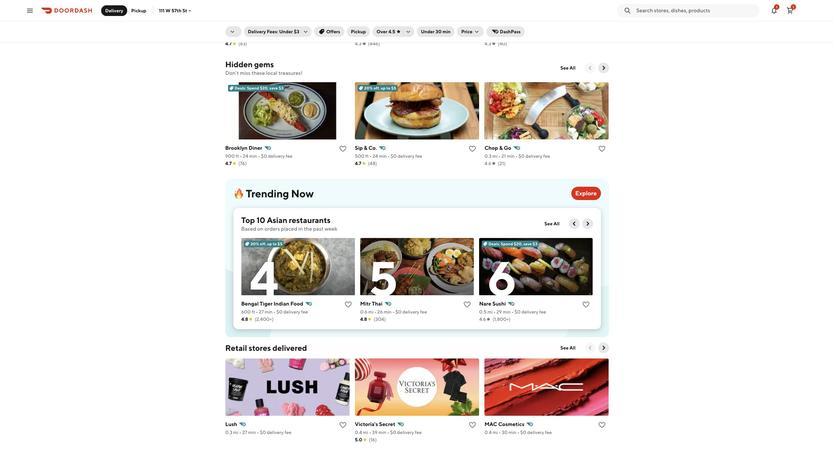 Task type: vqa. For each thing, say whether or not it's contained in the screenshot.
bottommost EYE
no



Task type: describe. For each thing, give the bounding box(es) containing it.
min inside ramses ii deli and grocerry 0.7 mi • 30 min • $​0 delivery fee
[[508, 34, 516, 39]]

fee for westfield
[[415, 34, 421, 39]]

$​0 for chop & go
[[519, 153, 525, 159]]

900
[[225, 153, 235, 159]]

cosmetics
[[498, 421, 524, 427]]

delivery inside ramses ii deli and grocerry 0.7 mi • 30 min • $​0 delivery fee
[[527, 34, 544, 39]]

based
[[241, 226, 256, 232]]

next button of carousel image for sip & co.
[[600, 64, 607, 71]]

previous button of carousel image
[[587, 344, 593, 351]]

delivery for westfield market place
[[397, 34, 414, 39]]

offers button
[[314, 26, 344, 37]]

fee for chop
[[543, 153, 550, 159]]

2 horizontal spatial ft
[[365, 153, 369, 159]]

brooklyn diner
[[225, 145, 262, 151]]

restaurants
[[289, 215, 331, 225]]

2 vertical spatial all
[[570, 345, 576, 350]]

westfield market place
[[355, 25, 415, 31]]

1 for notification bell icon
[[776, 5, 777, 9]]

place
[[401, 25, 415, 31]]

retail
[[225, 343, 247, 352]]

brooklyn
[[225, 145, 248, 151]]

min for nare
[[503, 309, 511, 315]]

500 ft • 24 min • $​0 delivery fee
[[355, 153, 422, 159]]

pickup for the rightmost pickup button
[[351, 29, 366, 34]]

(304)
[[374, 317, 386, 322]]

26
[[377, 309, 383, 315]]

0.4 mi • 30 min • $​0 delivery fee
[[484, 430, 552, 435]]

fee for bengal
[[301, 309, 308, 315]]

in
[[298, 226, 303, 232]]

10
[[256, 215, 265, 225]]

$​0 for mac cosmetics
[[520, 430, 526, 435]]

0.3 mi • 27 min • $​0 delivery fee
[[225, 430, 291, 435]]

trending
[[246, 187, 289, 200]]

0.8
[[355, 34, 362, 39]]

off, for &
[[374, 85, 380, 90]]

click to add this store to your saved list image for partners coffee
[[339, 25, 347, 33]]

0.3 mi • 21 min • $​0 delivery fee
[[484, 153, 550, 159]]

2 vertical spatial see all link
[[556, 342, 580, 353]]

fee for partners
[[284, 34, 291, 39]]

click to add this store to your saved list image for mac cosmetics
[[598, 421, 606, 429]]

1 for 0 items, open order cart 'image' at the right top
[[793, 5, 794, 9]]

fee inside ramses ii deli and grocerry 0.7 mi • 30 min • $​0 delivery fee
[[545, 34, 551, 39]]

(76)
[[238, 161, 247, 166]]

save for nare sushi
[[523, 241, 532, 246]]

🔥 trending now link
[[233, 187, 566, 200]]

spend for diner
[[247, 85, 259, 90]]

39
[[372, 430, 378, 435]]

$​0 for lush
[[260, 430, 266, 435]]

sip
[[355, 145, 363, 151]]

mi for mac
[[493, 430, 498, 435]]

mi for chop
[[492, 153, 498, 159]]

$​0 for victoria's secret
[[390, 430, 396, 435]]

fee for sip
[[415, 153, 422, 159]]

fee for nare
[[539, 309, 546, 315]]

price button
[[457, 26, 484, 37]]

111 w 57th st
[[159, 8, 187, 13]]

$​0 for partners coffee
[[259, 34, 266, 39]]

deals: for nare
[[488, 241, 500, 246]]

indian
[[274, 301, 289, 307]]

0.4 mi • 39 min • $​0 delivery fee
[[355, 430, 422, 435]]

next button of carousel image for victoria's secret
[[600, 344, 607, 351]]

grocerry
[[531, 25, 553, 31]]

19
[[242, 34, 247, 39]]

click to add this store to your saved list image for go
[[598, 145, 606, 153]]

save for brooklyn diner
[[269, 85, 278, 90]]

ii
[[505, 25, 508, 31]]

0.6 mi • 26 min • $​0 delivery fee
[[360, 309, 427, 315]]

30 down mac cosmetics
[[502, 430, 508, 435]]

mi for westfield
[[363, 34, 368, 39]]

deals: for brooklyn
[[235, 85, 246, 90]]

previous button of carousel image for top 10 asian restaurants
[[571, 220, 578, 227]]

(21)
[[498, 161, 506, 166]]

mi for nare
[[487, 309, 493, 315]]

w
[[166, 8, 171, 13]]

under 30 min button
[[417, 26, 455, 37]]

all for hidden gems
[[570, 65, 576, 70]]

🔥
[[233, 187, 244, 200]]

mitr thai
[[360, 301, 382, 307]]

0.4 for victoria's secret
[[355, 430, 362, 435]]

open menu image
[[26, 6, 34, 14]]

thai
[[372, 301, 382, 307]]

over
[[377, 29, 387, 34]]

go
[[504, 145, 511, 151]]

0.7
[[484, 34, 491, 39]]

fees:
[[267, 29, 278, 34]]

gems
[[254, 59, 274, 69]]

20% off, up to $5 for co.
[[364, 85, 396, 90]]

fee for brooklyn
[[286, 153, 292, 159]]

$​0 for westfield market place
[[390, 34, 396, 39]]

top 10 asian restaurants based on orders placed in the past week
[[241, 215, 337, 232]]

27 for bengal tiger indian food
[[259, 309, 264, 315]]

🔥 trending now
[[233, 187, 314, 200]]

min for sip
[[379, 153, 387, 159]]

tiger
[[260, 301, 273, 307]]

price
[[461, 29, 473, 34]]

click to add this store to your saved list image for co.
[[469, 145, 477, 153]]

next button of carousel image
[[584, 220, 591, 227]]

22
[[372, 34, 377, 39]]

ramses ii deli and grocerry 0.7 mi • 30 min • $​0 delivery fee
[[484, 25, 553, 39]]

20% off, up to $5 for indian
[[251, 241, 282, 246]]

st
[[182, 8, 187, 13]]

spend for sushi
[[501, 241, 513, 246]]

click to add this store to your saved list image for lush
[[339, 421, 347, 429]]

4.7 for sip & co.
[[355, 161, 361, 166]]

sip & co.
[[355, 145, 377, 151]]

nare sushi
[[479, 301, 506, 307]]

$​0 inside ramses ii deli and grocerry 0.7 mi • 30 min • $​0 delivery fee
[[520, 34, 526, 39]]

see all for top 10 asian restaurants
[[544, 221, 560, 226]]

retail stores delivered link
[[225, 342, 307, 353]]

1 horizontal spatial pickup button
[[347, 26, 370, 37]]

ft for restaurants
[[252, 309, 255, 315]]

deli
[[509, 25, 519, 31]]

the
[[304, 226, 312, 232]]

900 ft • 24 min • $​0 delivery fee
[[225, 153, 292, 159]]

2 vertical spatial see all
[[560, 345, 576, 350]]

(63)
[[238, 41, 247, 46]]

to for indian
[[273, 241, 277, 246]]

food
[[290, 301, 303, 307]]

27 for lush
[[242, 430, 247, 435]]

orders
[[265, 226, 280, 232]]

local
[[266, 70, 277, 76]]

57th
[[171, 8, 181, 13]]

fee for mitr
[[420, 309, 427, 315]]

delivery for nare sushi
[[522, 309, 538, 315]]

pickup for the topmost pickup button
[[131, 8, 146, 13]]

min for westfield
[[378, 34, 386, 39]]

chop & go
[[484, 145, 511, 151]]

delivery for brooklyn diner
[[268, 153, 285, 159]]

dashpass button
[[487, 26, 525, 37]]

treasures!
[[279, 70, 303, 76]]

delivery for lush
[[267, 430, 284, 435]]

20% for tiger
[[251, 241, 259, 246]]

partners
[[225, 25, 246, 31]]

up for co.
[[381, 85, 386, 90]]

mi for partners
[[233, 34, 238, 39]]

week
[[325, 226, 337, 232]]

sushi
[[492, 301, 506, 307]]

delivery for delivery fees: under $3
[[248, 29, 266, 34]]

500
[[355, 153, 364, 159]]



Task type: locate. For each thing, give the bounding box(es) containing it.
1 vertical spatial pickup
[[351, 29, 366, 34]]

hidden
[[225, 59, 253, 69]]

1 24 from the left
[[243, 153, 248, 159]]

click to add this store to your saved list image for brooklyn diner
[[339, 145, 347, 153]]

delivery for bengal tiger indian food
[[283, 309, 300, 315]]

0 vertical spatial 27
[[259, 309, 264, 315]]

0 vertical spatial see all
[[560, 65, 576, 70]]

under
[[279, 29, 293, 34], [421, 29, 435, 34]]

$3 for brooklyn diner
[[279, 85, 284, 90]]

111 w 57th st button
[[159, 8, 192, 13]]

hidden gems don't miss these local treasures!
[[225, 59, 303, 76]]

miss
[[240, 70, 250, 76]]

0 vertical spatial save
[[269, 85, 278, 90]]

notification bell image
[[770, 6, 778, 14]]

0.3 for chop
[[484, 153, 492, 159]]

1 horizontal spatial deals: spend $20, save $3
[[488, 241, 537, 246]]

0.5
[[479, 309, 486, 315]]

30 inside button
[[436, 29, 442, 34]]

(446)
[[368, 41, 380, 46]]

deals:
[[235, 85, 246, 90], [488, 241, 500, 246]]

2 4.3 from the left
[[484, 41, 491, 46]]

chop
[[484, 145, 498, 151]]

diner
[[249, 145, 262, 151]]

nare
[[479, 301, 491, 307]]

0 vertical spatial 20% off, up to $5
[[364, 85, 396, 90]]

2 4.8 from the left
[[360, 317, 367, 322]]

next button of carousel image
[[600, 64, 607, 71], [600, 344, 607, 351]]

min for brooklyn
[[249, 153, 257, 159]]

1 horizontal spatial delivery
[[248, 29, 266, 34]]

placed
[[281, 226, 297, 232]]

1 horizontal spatial $3
[[294, 29, 299, 34]]

top
[[241, 215, 255, 225]]

up for indian
[[267, 241, 272, 246]]

delivery
[[266, 34, 283, 39], [397, 34, 414, 39], [527, 34, 544, 39], [268, 153, 285, 159], [398, 153, 414, 159], [526, 153, 542, 159], [283, 309, 300, 315], [402, 309, 419, 315], [522, 309, 538, 315], [267, 430, 284, 435], [397, 430, 414, 435], [527, 430, 544, 435]]

1 under from the left
[[279, 29, 293, 34]]

0 vertical spatial up
[[381, 85, 386, 90]]

ft right 600
[[252, 309, 255, 315]]

1 & from the left
[[364, 145, 367, 151]]

(48)
[[368, 161, 377, 166]]

1 horizontal spatial 4.3
[[484, 41, 491, 46]]

1 vertical spatial see
[[544, 221, 553, 226]]

0 horizontal spatial 24
[[243, 153, 248, 159]]

bengal tiger indian food
[[241, 301, 303, 307]]

30 inside ramses ii deli and grocerry 0.7 mi • 30 min • $​0 delivery fee
[[501, 34, 507, 39]]

westfield
[[355, 25, 381, 31]]

& right sip
[[364, 145, 367, 151]]

1 vertical spatial 4.6
[[479, 317, 486, 322]]

1 horizontal spatial $5
[[391, 85, 396, 90]]

0 horizontal spatial 0.4
[[355, 430, 362, 435]]

4.7 down 900
[[225, 161, 232, 166]]

dashpass
[[500, 29, 521, 34]]

0 horizontal spatial 1
[[776, 5, 777, 9]]

ft
[[236, 153, 239, 159], [365, 153, 369, 159], [252, 309, 255, 315]]

0 horizontal spatial delivery
[[105, 8, 123, 13]]

1
[[776, 5, 777, 9], [793, 5, 794, 9]]

all for top 10 asian restaurants
[[554, 221, 560, 226]]

off,
[[374, 85, 380, 90], [260, 241, 266, 246]]

mi down lush
[[233, 430, 238, 435]]

0 horizontal spatial off,
[[260, 241, 266, 246]]

1 horizontal spatial deals:
[[488, 241, 500, 246]]

1 vertical spatial $20,
[[514, 241, 523, 246]]

1 1 from the left
[[776, 5, 777, 9]]

1 0.4 from the left
[[355, 430, 362, 435]]

co.
[[368, 145, 377, 151]]

delivery for victoria's secret
[[397, 430, 414, 435]]

4.5
[[388, 29, 395, 34]]

mi for mitr
[[368, 309, 374, 315]]

1 vertical spatial previous button of carousel image
[[571, 220, 578, 227]]

min for mac
[[509, 430, 516, 435]]

(40)
[[498, 41, 507, 46]]

$​0 for brooklyn diner
[[261, 153, 267, 159]]

0 horizontal spatial &
[[364, 145, 367, 151]]

4.8 down 0.6
[[360, 317, 367, 322]]

$5 for co.
[[391, 85, 396, 90]]

0 horizontal spatial $3
[[279, 85, 284, 90]]

1 next button of carousel image from the top
[[600, 64, 607, 71]]

0 horizontal spatial save
[[269, 85, 278, 90]]

bengal
[[241, 301, 259, 307]]

market
[[382, 25, 400, 31]]

secret
[[379, 421, 395, 427]]

1 vertical spatial 20%
[[251, 241, 259, 246]]

see all
[[560, 65, 576, 70], [544, 221, 560, 226], [560, 345, 576, 350]]

mi right 0.8
[[363, 34, 368, 39]]

0 horizontal spatial $5
[[278, 241, 282, 246]]

pickup left the 111
[[131, 8, 146, 13]]

see all link for hidden gems
[[556, 62, 580, 73]]

1 button
[[783, 4, 797, 17]]

0 horizontal spatial 4.3
[[355, 41, 361, 46]]

1 horizontal spatial up
[[381, 85, 386, 90]]

1 left 0 items, open order cart 'image' at the right top
[[776, 5, 777, 9]]

24 for &
[[373, 153, 378, 159]]

off, for tiger
[[260, 241, 266, 246]]

1 vertical spatial 0.3
[[484, 153, 492, 159]]

pickup button
[[127, 5, 150, 16], [347, 26, 370, 37]]

0 horizontal spatial previous button of carousel image
[[571, 220, 578, 227]]

past
[[313, 226, 323, 232]]

2 vertical spatial 0.3
[[225, 430, 232, 435]]

0.3 down lush
[[225, 430, 232, 435]]

1 horizontal spatial under
[[421, 29, 435, 34]]

0 vertical spatial pickup
[[131, 8, 146, 13]]

1 horizontal spatial 20% off, up to $5
[[364, 85, 396, 90]]

$5 for indian
[[278, 241, 282, 246]]

1 vertical spatial deals:
[[488, 241, 500, 246]]

0.4
[[355, 430, 362, 435], [484, 430, 492, 435]]

0 vertical spatial to
[[386, 85, 390, 90]]

$20,
[[260, 85, 269, 90], [514, 241, 523, 246]]

0 vertical spatial previous button of carousel image
[[587, 64, 593, 71]]

0 horizontal spatial 20%
[[251, 241, 259, 246]]

1 vertical spatial to
[[273, 241, 277, 246]]

delivery for partners coffee
[[266, 34, 283, 39]]

1 horizontal spatial 1
[[793, 5, 794, 9]]

fee
[[284, 34, 291, 39], [415, 34, 421, 39], [545, 34, 551, 39], [286, 153, 292, 159], [415, 153, 422, 159], [543, 153, 550, 159], [301, 309, 308, 315], [420, 309, 427, 315], [539, 309, 546, 315], [285, 430, 291, 435], [415, 430, 422, 435], [545, 430, 552, 435]]

20%
[[364, 85, 373, 90], [251, 241, 259, 246]]

0 vertical spatial next button of carousel image
[[600, 64, 607, 71]]

ft right 900
[[236, 153, 239, 159]]

2 vertical spatial see
[[560, 345, 569, 350]]

1 vertical spatial off,
[[260, 241, 266, 246]]

1 horizontal spatial off,
[[374, 85, 380, 90]]

partners coffee
[[225, 25, 265, 31]]

min for victoria's
[[378, 430, 386, 435]]

4.3 down 0.8
[[355, 41, 361, 46]]

4.7 down 500
[[355, 161, 361, 166]]

1 vertical spatial see all link
[[540, 218, 564, 229]]

0 vertical spatial 4.6
[[484, 161, 491, 166]]

1 vertical spatial 20% off, up to $5
[[251, 241, 282, 246]]

5.0
[[355, 437, 362, 442]]

explore link
[[571, 187, 601, 200]]

mi down victoria's
[[363, 430, 368, 435]]

min for bengal
[[265, 309, 273, 315]]

0.3 for partners
[[225, 34, 232, 39]]

delivery fees: under $3
[[248, 29, 299, 34]]

under inside button
[[421, 29, 435, 34]]

1 horizontal spatial previous button of carousel image
[[587, 64, 593, 71]]

click to add this store to your saved list image for place
[[469, 25, 477, 33]]

deals: spend $20, save $3 for nare sushi
[[488, 241, 537, 246]]

$20, for brooklyn diner
[[260, 85, 269, 90]]

under 30 min
[[421, 29, 451, 34]]

0 vertical spatial see all link
[[556, 62, 580, 73]]

click to add this store to your saved list image
[[469, 25, 477, 33], [469, 145, 477, 153], [598, 145, 606, 153], [344, 301, 352, 309], [582, 301, 590, 309], [469, 421, 477, 429]]

4.8 for bengal tiger indian food
[[241, 317, 248, 322]]

1 horizontal spatial to
[[386, 85, 390, 90]]

$​0 for mitr thai
[[395, 309, 402, 315]]

mi down the mac
[[493, 430, 498, 435]]

0.4 down the mac
[[484, 430, 492, 435]]

29
[[496, 309, 502, 315]]

(1,800+)
[[493, 317, 511, 322]]

1 horizontal spatial spend
[[501, 241, 513, 246]]

4.3 for 0.8 mi • 22 min • $​0 delivery fee
[[355, 41, 361, 46]]

1 horizontal spatial $20,
[[514, 241, 523, 246]]

to for co.
[[386, 85, 390, 90]]

4.6 for hidden gems
[[484, 161, 491, 166]]

4.7 for partners coffee
[[225, 41, 232, 46]]

0 vertical spatial spend
[[247, 85, 259, 90]]

ft for miss
[[236, 153, 239, 159]]

mi left "21"
[[492, 153, 498, 159]]

(16)
[[369, 437, 377, 442]]

1 vertical spatial see all
[[544, 221, 560, 226]]

4.8 for mitr thai
[[360, 317, 367, 322]]

0 horizontal spatial 4.8
[[241, 317, 248, 322]]

1 horizontal spatial ft
[[252, 309, 255, 315]]

mi
[[233, 34, 238, 39], [363, 34, 368, 39], [492, 34, 497, 39], [492, 153, 498, 159], [368, 309, 374, 315], [487, 309, 493, 315], [233, 430, 238, 435], [363, 430, 368, 435], [493, 430, 498, 435]]

$​0 for bengal tiger indian food
[[276, 309, 282, 315]]

mi right 0.5
[[487, 309, 493, 315]]

explore
[[575, 190, 597, 197]]

1 horizontal spatial 20%
[[364, 85, 373, 90]]

24 up (76)
[[243, 153, 248, 159]]

$​0 for nare sushi
[[515, 309, 521, 315]]

delivery for sip & co.
[[398, 153, 414, 159]]

click to add this store to your saved list image for mitr thai
[[463, 301, 471, 309]]

mi down partners
[[233, 34, 238, 39]]

0 vertical spatial $20,
[[260, 85, 269, 90]]

24 for diner
[[243, 153, 248, 159]]

1 horizontal spatial 4.8
[[360, 317, 367, 322]]

1 horizontal spatial 0.4
[[484, 430, 492, 435]]

1 vertical spatial 27
[[242, 430, 247, 435]]

click to add this store to your saved list image
[[339, 25, 347, 33], [339, 145, 347, 153], [463, 301, 471, 309], [339, 421, 347, 429], [598, 421, 606, 429]]

24 up the (48) at top
[[373, 153, 378, 159]]

2 under from the left
[[421, 29, 435, 34]]

mi right 0.7
[[492, 34, 497, 39]]

click to add this store to your saved list image for indian
[[344, 301, 352, 309]]

1 4.8 from the left
[[241, 317, 248, 322]]

$​0 for sip & co.
[[391, 153, 397, 159]]

1 vertical spatial spend
[[501, 241, 513, 246]]

min inside under 30 min button
[[442, 29, 451, 34]]

under right "fees:"
[[279, 29, 293, 34]]

4
[[249, 250, 278, 306]]

4.3 for 0.7 mi • 30 min • $​0 delivery fee
[[484, 41, 491, 46]]

0 horizontal spatial under
[[279, 29, 293, 34]]

4.3 down 0.7
[[484, 41, 491, 46]]

0 vertical spatial deals:
[[235, 85, 246, 90]]

see all for hidden gems
[[560, 65, 576, 70]]

0 horizontal spatial to
[[273, 241, 277, 246]]

and
[[520, 25, 530, 31]]

delivered
[[272, 343, 307, 352]]

0 horizontal spatial 20% off, up to $5
[[251, 241, 282, 246]]

Store search: begin typing to search for stores available on DoorDash text field
[[636, 7, 755, 14]]

see for top 10 asian restaurants
[[544, 221, 553, 226]]

1 horizontal spatial 24
[[373, 153, 378, 159]]

30 up (40) in the top right of the page
[[501, 34, 507, 39]]

20% for &
[[364, 85, 373, 90]]

0.4 up '5.0'
[[355, 430, 362, 435]]

2 vertical spatial $3
[[533, 241, 537, 246]]

600 ft • 27 min • $​0 delivery fee
[[241, 309, 308, 315]]

1 horizontal spatial 27
[[259, 309, 264, 315]]

2 0.4 from the left
[[484, 430, 492, 435]]

mi inside ramses ii deli and grocerry 0.7 mi • 30 min • $​0 delivery fee
[[492, 34, 497, 39]]

$20, for nare sushi
[[514, 241, 523, 246]]

fee for mac
[[545, 430, 552, 435]]

24
[[243, 153, 248, 159], [373, 153, 378, 159]]

0 horizontal spatial deals:
[[235, 85, 246, 90]]

pickup button left the 111
[[127, 5, 150, 16]]

see for hidden gems
[[560, 65, 569, 70]]

0.4 for mac cosmetics
[[484, 430, 492, 435]]

$3 for nare sushi
[[533, 241, 537, 246]]

fee for victoria's
[[415, 430, 422, 435]]

0 vertical spatial pickup button
[[127, 5, 150, 16]]

2 1 from the left
[[793, 5, 794, 9]]

1 horizontal spatial &
[[499, 145, 503, 151]]

min for chop
[[507, 153, 515, 159]]

ft right 500
[[365, 153, 369, 159]]

1 vertical spatial up
[[267, 241, 272, 246]]

&
[[364, 145, 367, 151], [499, 145, 503, 151]]

delivery for mac cosmetics
[[527, 430, 544, 435]]

1 4.3 from the left
[[355, 41, 361, 46]]

0.3
[[225, 34, 232, 39], [484, 153, 492, 159], [225, 430, 232, 435]]

deals: spend $20, save $3 for brooklyn diner
[[235, 85, 284, 90]]

1 vertical spatial save
[[523, 241, 532, 246]]

0 vertical spatial off,
[[374, 85, 380, 90]]

1 horizontal spatial pickup
[[351, 29, 366, 34]]

stores
[[249, 343, 271, 352]]

4.7
[[225, 41, 232, 46], [225, 161, 232, 166], [355, 161, 361, 166]]

delivery button
[[101, 5, 127, 16]]

4.7 for brooklyn diner
[[225, 161, 232, 166]]

0 vertical spatial 20%
[[364, 85, 373, 90]]

0 vertical spatial deals: spend $20, save $3
[[235, 85, 284, 90]]

mi right 0.6
[[368, 309, 374, 315]]

0.6
[[360, 309, 367, 315]]

0 vertical spatial delivery
[[105, 8, 123, 13]]

0 vertical spatial 0.3
[[225, 34, 232, 39]]

1 horizontal spatial save
[[523, 241, 532, 246]]

1 right notification bell icon
[[793, 5, 794, 9]]

deals: spend $20, save $3
[[235, 85, 284, 90], [488, 241, 537, 246]]

0.3 down "chop"
[[484, 153, 492, 159]]

2 & from the left
[[499, 145, 503, 151]]

these
[[252, 70, 265, 76]]

4.6
[[484, 161, 491, 166], [479, 317, 486, 322]]

delivery
[[105, 8, 123, 13], [248, 29, 266, 34]]

up
[[381, 85, 386, 90], [267, 241, 272, 246]]

1 inside button
[[793, 5, 794, 9]]

pickup left 22
[[351, 29, 366, 34]]

delivery inside 'delivery' button
[[105, 8, 123, 13]]

0 horizontal spatial pickup
[[131, 8, 146, 13]]

on
[[257, 226, 263, 232]]

4.6 down 0.5
[[479, 317, 486, 322]]

0 horizontal spatial 27
[[242, 430, 247, 435]]

ramses
[[484, 25, 504, 31]]

4.6 left (21)
[[484, 161, 491, 166]]

& left go
[[499, 145, 503, 151]]

under right place
[[421, 29, 435, 34]]

4.7 left (63)
[[225, 41, 232, 46]]

2 24 from the left
[[373, 153, 378, 159]]

0 horizontal spatial ft
[[236, 153, 239, 159]]

delivery for delivery
[[105, 8, 123, 13]]

0 items, open order cart image
[[786, 6, 794, 14]]

0.3 mi • 19 min • $​0 delivery fee
[[225, 34, 291, 39]]

0 horizontal spatial $20,
[[260, 85, 269, 90]]

4.6 for top 10 asian restaurants
[[479, 317, 486, 322]]

1 vertical spatial delivery
[[248, 29, 266, 34]]

over 4.5 button
[[373, 26, 414, 37]]

0 vertical spatial $3
[[294, 29, 299, 34]]

0 horizontal spatial up
[[267, 241, 272, 246]]

0 horizontal spatial spend
[[247, 85, 259, 90]]

0 vertical spatial $5
[[391, 85, 396, 90]]

0.3 down partners
[[225, 34, 232, 39]]

4.8 down 600
[[241, 317, 248, 322]]

delivery for mitr thai
[[402, 309, 419, 315]]

mac cosmetics
[[484, 421, 524, 427]]

previous button of carousel image for hidden gems
[[587, 64, 593, 71]]

pickup button left 22
[[347, 26, 370, 37]]

2 next button of carousel image from the top
[[600, 344, 607, 351]]

save
[[269, 85, 278, 90], [523, 241, 532, 246]]

previous button of carousel image
[[587, 64, 593, 71], [571, 220, 578, 227]]

min for partners
[[248, 34, 256, 39]]

1 vertical spatial $5
[[278, 241, 282, 246]]

2 horizontal spatial $3
[[533, 241, 537, 246]]

mi for victoria's
[[363, 430, 368, 435]]

1 vertical spatial deals: spend $20, save $3
[[488, 241, 537, 246]]

30 left price
[[436, 29, 442, 34]]

1 vertical spatial $3
[[279, 85, 284, 90]]

see all link for top 10 asian restaurants
[[540, 218, 564, 229]]

•
[[239, 34, 241, 39], [257, 34, 259, 39], [369, 34, 371, 39], [387, 34, 389, 39], [498, 34, 500, 39], [517, 34, 519, 39], [240, 153, 242, 159], [258, 153, 260, 159], [370, 153, 372, 159], [388, 153, 390, 159], [499, 153, 501, 159], [516, 153, 518, 159], [256, 309, 258, 315], [274, 309, 275, 315], [374, 309, 376, 315], [393, 309, 395, 315], [494, 309, 495, 315], [512, 309, 514, 315], [239, 430, 241, 435], [257, 430, 259, 435], [369, 430, 371, 435], [387, 430, 389, 435], [499, 430, 501, 435], [517, 430, 519, 435]]

27
[[259, 309, 264, 315], [242, 430, 247, 435]]

1 vertical spatial next button of carousel image
[[600, 344, 607, 351]]

0 horizontal spatial deals: spend $20, save $3
[[235, 85, 284, 90]]

5
[[368, 250, 397, 306]]



